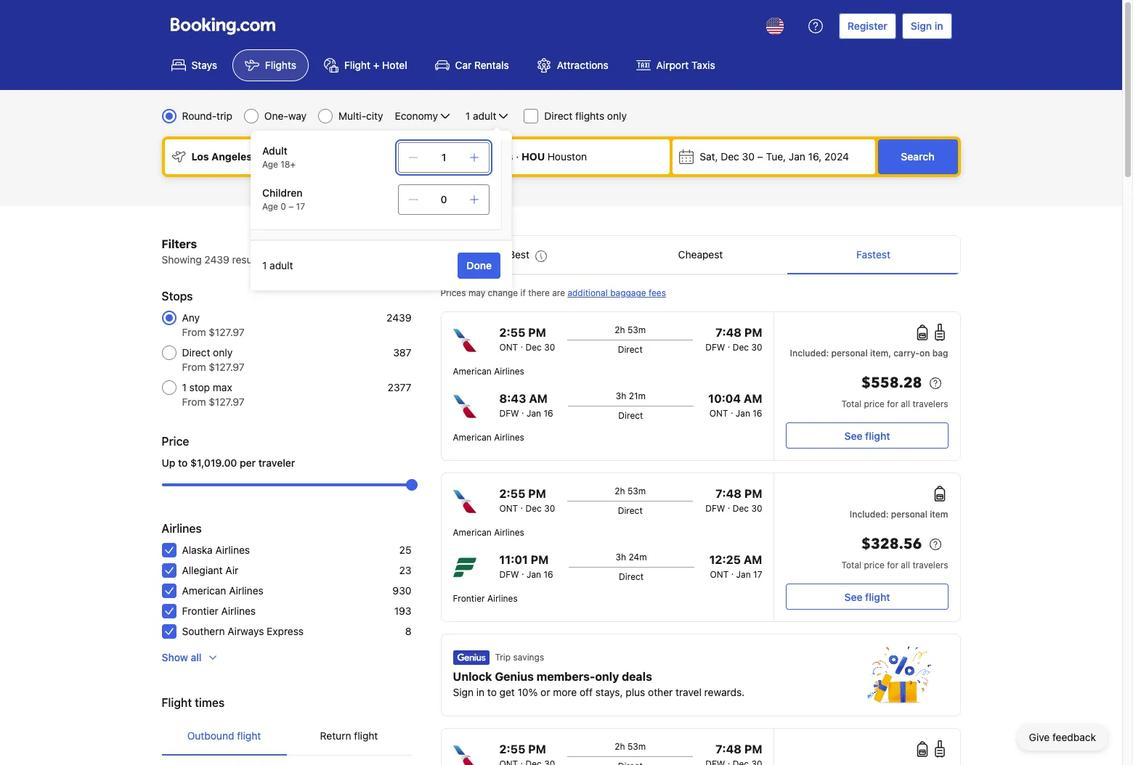 Task type: describe. For each thing, give the bounding box(es) containing it.
unlock
[[453, 671, 492, 684]]

hou
[[522, 150, 545, 163]]

23
[[399, 565, 412, 577]]

dallas · hou houston
[[485, 150, 587, 163]]

0 horizontal spatial to
[[178, 457, 188, 469]]

direct down 3h 21m on the bottom
[[619, 411, 643, 421]]

tue,
[[766, 150, 786, 163]]

10:04 am ont . jan 16
[[709, 392, 763, 419]]

for for $328.56
[[887, 560, 899, 571]]

2h 53m for $558.28
[[615, 325, 646, 336]]

21m
[[629, 391, 646, 402]]

1 adult button
[[464, 108, 513, 125]]

dallas
[[485, 150, 513, 163]]

included: for $328.56
[[850, 509, 889, 520]]

see flight button for $558.28
[[787, 423, 949, 449]]

age for children
[[262, 201, 278, 212]]

dec down the there
[[526, 342, 542, 353]]

1 vertical spatial frontier
[[182, 605, 219, 618]]

$1,019.00
[[190, 457, 237, 469]]

attractions link
[[524, 49, 621, 81]]

if
[[521, 288, 526, 299]]

dfw up 10:04
[[706, 342, 725, 353]]

in inside 'link'
[[935, 20, 944, 32]]

stays
[[191, 59, 217, 71]]

16 for $328.56
[[544, 570, 553, 581]]

53m for $558.28
[[628, 325, 646, 336]]

los angeles
[[191, 150, 252, 163]]

airport
[[657, 59, 689, 71]]

show all button
[[156, 645, 225, 671]]

airlines down 11:01 pm dfw . jan 16 on the bottom left
[[488, 594, 518, 605]]

$127.97 inside 1 stop max from $127.97
[[209, 396, 245, 408]]

bag
[[933, 348, 949, 359]]

total price for all travelers for $558.28
[[842, 399, 949, 410]]

30 up 12:25 am ont . jan 17
[[752, 504, 763, 514]]

per
[[240, 457, 256, 469]]

see flight for $558.28
[[845, 430, 890, 442]]

$127.97 inside direct only from $127.97
[[209, 361, 245, 373]]

2h 53m for $328.56
[[615, 486, 646, 497]]

$127.97 inside "any from $127.97"
[[209, 326, 245, 339]]

flight down $328.56 "region"
[[865, 591, 890, 603]]

3 2:55 from the top
[[499, 743, 526, 756]]

flight times
[[162, 697, 225, 710]]

sat, dec 30 – tue, jan 16, 2024
[[700, 150, 849, 163]]

hotel
[[382, 59, 407, 71]]

included: personal item
[[850, 509, 949, 520]]

give feedback button
[[1018, 725, 1108, 751]]

1 adult inside 'dropdown button'
[[466, 110, 497, 122]]

included: personal item, carry-on bag
[[790, 348, 949, 359]]

return flight button
[[287, 718, 412, 756]]

direct inside direct only from $127.97
[[182, 347, 210, 359]]

trip savings
[[495, 652, 544, 663]]

search
[[901, 150, 935, 163]]

total price for all travelers for $328.56
[[842, 560, 949, 571]]

ont up 8:43
[[499, 342, 518, 353]]

1 inside 1 stop max from $127.97
[[182, 381, 187, 394]]

jan for 8:43 am
[[527, 408, 541, 419]]

stays link
[[159, 49, 230, 81]]

2:55 for $558.28
[[499, 326, 526, 339]]

am for $558.28
[[744, 392, 763, 405]]

best
[[509, 249, 530, 261]]

flights
[[265, 59, 296, 71]]

sat,
[[700, 150, 718, 163]]

angeles
[[212, 150, 252, 163]]

airlines up 11:01
[[494, 528, 525, 538]]

children age 0 – 17
[[262, 187, 305, 212]]

may
[[469, 288, 486, 299]]

airlines down air
[[229, 585, 264, 597]]

adult inside 'dropdown button'
[[473, 110, 497, 122]]

personal for $558.28
[[832, 348, 868, 359]]

children
[[262, 187, 303, 199]]

direct down 3h 24m
[[619, 572, 644, 583]]

outbound flight
[[187, 730, 261, 743]]

dec up 12:25
[[733, 504, 749, 514]]

tab list containing best
[[441, 236, 960, 275]]

only inside unlock genius members-only deals sign in to get 10% or more off stays, plus other travel rewards.
[[595, 671, 619, 684]]

results
[[232, 254, 264, 266]]

jan for 10:04 am
[[736, 408, 751, 419]]

round-trip
[[182, 110, 232, 122]]

12:25
[[710, 554, 741, 567]]

direct left flights in the right of the page
[[545, 110, 573, 122]]

. inside 10:04 am ont . jan 16
[[731, 405, 733, 416]]

american airlines up 8:43
[[453, 366, 525, 377]]

7:48 pm
[[716, 743, 763, 756]]

all inside button
[[191, 652, 202, 664]]

16 for $558.28
[[544, 408, 553, 419]]

1 horizontal spatial frontier airlines
[[453, 594, 518, 605]]

travelers for $558.28
[[913, 399, 949, 410]]

2024
[[825, 150, 849, 163]]

plus
[[626, 687, 645, 699]]

25
[[399, 544, 412, 557]]

travel
[[676, 687, 702, 699]]

filters showing 2439 results
[[162, 238, 264, 266]]

3h for $558.28
[[616, 391, 627, 402]]

flight for flight times
[[162, 697, 192, 710]]

to inside unlock genius members-only deals sign in to get 10% or more off stays, plus other travel rewards.
[[487, 687, 497, 699]]

give
[[1029, 732, 1050, 744]]

outbound
[[187, 730, 234, 743]]

airlines up southern airways express
[[221, 605, 256, 618]]

airport taxis link
[[624, 49, 728, 81]]

fastest button
[[787, 236, 960, 274]]

way
[[288, 110, 307, 122]]

dfw up 12:25
[[706, 504, 725, 514]]

from inside 1 stop max from $127.97
[[182, 396, 206, 408]]

12:25 am ont . jan 17
[[710, 554, 763, 581]]

2:55 pm
[[499, 743, 546, 756]]

0 vertical spatial frontier
[[453, 594, 485, 605]]

2439 inside filters showing 2439 results
[[204, 254, 229, 266]]

baggage
[[610, 288, 646, 299]]

dec up 10:04
[[733, 342, 749, 353]]

express
[[267, 626, 304, 638]]

jan for 11:01 pm
[[527, 570, 541, 581]]

max
[[213, 381, 232, 394]]

2:55 pm ont . dec 30 for $558.28
[[499, 326, 555, 353]]

flight + hotel link
[[312, 49, 420, 81]]

get
[[500, 687, 515, 699]]

total for $328.56
[[842, 560, 862, 571]]

·
[[516, 150, 519, 163]]

los
[[191, 150, 209, 163]]

other
[[648, 687, 673, 699]]

register link
[[839, 13, 896, 39]]

1 vertical spatial frontier airlines
[[182, 605, 256, 618]]

7:48 for $328.56
[[716, 488, 742, 501]]

search button
[[878, 140, 958, 174]]

carry-
[[894, 348, 920, 359]]

see flight for $328.56
[[845, 591, 890, 603]]

stop
[[189, 381, 210, 394]]

up to $1,019.00 per traveler
[[162, 457, 295, 469]]

additional
[[568, 288, 608, 299]]

sign inside unlock genius members-only deals sign in to get 10% or more off stays, plus other travel rewards.
[[453, 687, 474, 699]]

flight inside return flight button
[[354, 730, 378, 743]]

8:43 am dfw . jan 16
[[499, 392, 553, 419]]

unlock genius members-only deals sign in to get 10% or more off stays, plus other travel rewards.
[[453, 671, 745, 699]]

am inside 8:43 am dfw . jan 16
[[529, 392, 548, 405]]

ont inside 12:25 am ont . jan 17
[[710, 570, 729, 581]]

age for adult
[[262, 159, 278, 170]]

adult age 18+
[[262, 145, 296, 170]]

trip
[[495, 652, 511, 663]]

car rentals
[[455, 59, 509, 71]]

outbound flight button
[[162, 718, 287, 756]]

fees
[[649, 288, 666, 299]]

ont up 11:01
[[499, 504, 518, 514]]

7:48 for $558.28
[[716, 326, 742, 339]]

dec up 11:01
[[526, 504, 542, 514]]

additional baggage fees link
[[568, 288, 666, 299]]

multi-
[[339, 110, 366, 122]]

flight down $558.28 'region'
[[865, 430, 890, 442]]

1 horizontal spatial 0
[[441, 193, 447, 206]]

from inside "any from $127.97"
[[182, 326, 206, 339]]

price for $328.56
[[864, 560, 885, 571]]

car
[[455, 59, 472, 71]]

flight for flight + hotel
[[344, 59, 371, 71]]

sign inside 'link'
[[911, 20, 932, 32]]

see flight button for $328.56
[[787, 584, 949, 610]]

30 up 10:04 am ont . jan 16 at the bottom right of the page
[[752, 342, 763, 353]]

item
[[930, 509, 949, 520]]



Task type: vqa. For each thing, say whether or not it's contained in the screenshot.
2:55 corresponding to $558.28
yes



Task type: locate. For each thing, give the bounding box(es) containing it.
1 vertical spatial tab list
[[162, 718, 412, 757]]

am
[[529, 392, 548, 405], [744, 392, 763, 405], [744, 554, 763, 567]]

2:55 pm ont . dec 30 for $328.56
[[499, 488, 555, 514]]

alaska
[[182, 544, 213, 557]]

to right up at the bottom of the page
[[178, 457, 188, 469]]

prices may change if there are additional baggage fees
[[441, 288, 666, 299]]

2 from from the top
[[182, 361, 206, 373]]

0
[[441, 193, 447, 206], [281, 201, 286, 212]]

1 horizontal spatial personal
[[891, 509, 928, 520]]

16 inside 10:04 am ont . jan 16
[[753, 408, 763, 419]]

taxis
[[692, 59, 715, 71]]

more
[[553, 687, 577, 699]]

0 horizontal spatial –
[[289, 201, 294, 212]]

1 vertical spatial sign
[[453, 687, 474, 699]]

0 vertical spatial 1 adult
[[466, 110, 497, 122]]

1 from from the top
[[182, 326, 206, 339]]

total price for all travelers down $558.28
[[842, 399, 949, 410]]

there
[[528, 288, 550, 299]]

1 horizontal spatial flight
[[344, 59, 371, 71]]

16 inside 11:01 pm dfw . jan 16
[[544, 570, 553, 581]]

3 from from the top
[[182, 396, 206, 408]]

.
[[521, 339, 523, 350], [728, 339, 731, 350], [522, 405, 524, 416], [731, 405, 733, 416], [521, 501, 523, 512], [728, 501, 731, 512], [522, 567, 524, 578], [731, 567, 734, 578]]

all for $328.56
[[901, 560, 910, 571]]

american airlines down air
[[182, 585, 264, 597]]

1 7:48 pm dfw . dec 30 from the top
[[706, 326, 763, 353]]

feedback
[[1053, 732, 1096, 744]]

16 inside 8:43 am dfw . jan 16
[[544, 408, 553, 419]]

1 vertical spatial age
[[262, 201, 278, 212]]

0 vertical spatial for
[[887, 399, 899, 410]]

price for $558.28
[[864, 399, 885, 410]]

7:48 pm dfw . dec 30 for $328.56
[[706, 488, 763, 514]]

all down $558.28
[[901, 399, 910, 410]]

1 down car rentals link
[[466, 110, 470, 122]]

3h 24m
[[616, 552, 647, 563]]

2h for $328.56
[[615, 486, 625, 497]]

2h for $558.28
[[615, 325, 625, 336]]

dfw down 8:43
[[499, 408, 519, 419]]

1 vertical spatial 1 adult
[[262, 259, 293, 272]]

0 horizontal spatial frontier airlines
[[182, 605, 256, 618]]

1 total from the top
[[842, 399, 862, 410]]

2 vertical spatial from
[[182, 396, 206, 408]]

airlines up air
[[215, 544, 250, 557]]

2 vertical spatial all
[[191, 652, 202, 664]]

2 travelers from the top
[[913, 560, 949, 571]]

0 vertical spatial 17
[[296, 201, 305, 212]]

. inside 12:25 am ont . jan 17
[[731, 567, 734, 578]]

2 see flight button from the top
[[787, 584, 949, 610]]

0 vertical spatial –
[[758, 150, 763, 163]]

airlines up 8:43
[[494, 366, 525, 377]]

savings
[[513, 652, 544, 663]]

any
[[182, 312, 200, 324]]

sat, dec 30 – tue, jan 16, 2024 button
[[673, 140, 875, 174]]

attractions
[[557, 59, 609, 71]]

1 vertical spatial see flight
[[845, 591, 890, 603]]

2 7:48 pm dfw . dec 30 from the top
[[706, 488, 763, 514]]

1 vertical spatial to
[[487, 687, 497, 699]]

0 vertical spatial from
[[182, 326, 206, 339]]

1 vertical spatial from
[[182, 361, 206, 373]]

$328.56
[[862, 535, 922, 554]]

age down children
[[262, 201, 278, 212]]

30 inside dropdown button
[[742, 150, 755, 163]]

flight left "+" on the top
[[344, 59, 371, 71]]

2 price from the top
[[864, 560, 885, 571]]

best image
[[535, 251, 547, 262]]

age inside adult age 18+
[[262, 159, 278, 170]]

flight inside outbound flight button
[[237, 730, 261, 743]]

1 53m from the top
[[628, 325, 646, 336]]

jan inside 12:25 am ont . jan 17
[[736, 570, 751, 581]]

from inside direct only from $127.97
[[182, 361, 206, 373]]

$127.97 up direct only from $127.97
[[209, 326, 245, 339]]

only right flights in the right of the page
[[607, 110, 627, 122]]

jan for 12:25 am
[[736, 570, 751, 581]]

1 vertical spatial all
[[901, 560, 910, 571]]

0 vertical spatial travelers
[[913, 399, 949, 410]]

city
[[366, 110, 383, 122]]

53m up 24m
[[628, 486, 646, 497]]

personal left item
[[891, 509, 928, 520]]

genius image
[[867, 647, 931, 705], [453, 651, 489, 666], [453, 651, 489, 666]]

1 horizontal spatial 17
[[754, 570, 763, 581]]

0 vertical spatial 3h
[[616, 391, 627, 402]]

dfw down 11:01
[[499, 570, 519, 581]]

american airlines up 11:01
[[453, 528, 525, 538]]

for down $558.28
[[887, 399, 899, 410]]

193
[[394, 605, 412, 618]]

flights
[[576, 110, 605, 122]]

filters
[[162, 238, 197, 251]]

see for $328.56
[[845, 591, 863, 603]]

am for $328.56
[[744, 554, 763, 567]]

economy
[[395, 110, 438, 122]]

7:48 pm dfw . dec 30 for $558.28
[[706, 326, 763, 353]]

dec inside dropdown button
[[721, 150, 740, 163]]

american airlines down 8:43
[[453, 432, 525, 443]]

stops
[[162, 290, 193, 303]]

in right register
[[935, 20, 944, 32]]

airport taxis
[[657, 59, 715, 71]]

jan inside 11:01 pm dfw . jan 16
[[527, 570, 541, 581]]

1 vertical spatial only
[[213, 347, 233, 359]]

0 vertical spatial all
[[901, 399, 910, 410]]

1 vertical spatial for
[[887, 560, 899, 571]]

3h left 21m
[[616, 391, 627, 402]]

return
[[320, 730, 351, 743]]

1 $127.97 from the top
[[209, 326, 245, 339]]

1 vertical spatial 2439
[[387, 312, 412, 324]]

1 vertical spatial $127.97
[[209, 361, 245, 373]]

2377
[[388, 381, 412, 394]]

0 horizontal spatial frontier
[[182, 605, 219, 618]]

2 2h 53m from the top
[[615, 486, 646, 497]]

1 vertical spatial 7:48
[[716, 488, 742, 501]]

frontier up southern
[[182, 605, 219, 618]]

16,
[[808, 150, 822, 163]]

– for 0
[[289, 201, 294, 212]]

included: up $328.56 "region"
[[850, 509, 889, 520]]

1 vertical spatial 2:55 pm ont . dec 30
[[499, 488, 555, 514]]

see down $328.56 "region"
[[845, 591, 863, 603]]

0 vertical spatial only
[[607, 110, 627, 122]]

included: for $558.28
[[790, 348, 829, 359]]

0 vertical spatial flight
[[344, 59, 371, 71]]

1 2:55 from the top
[[499, 326, 526, 339]]

0 vertical spatial total
[[842, 399, 862, 410]]

3 2h from the top
[[615, 742, 625, 753]]

0 vertical spatial 2:55
[[499, 326, 526, 339]]

– down children
[[289, 201, 294, 212]]

total down $328.56 "region"
[[842, 560, 862, 571]]

1 vertical spatial personal
[[891, 509, 928, 520]]

2 vertical spatial only
[[595, 671, 619, 684]]

flight + hotel
[[344, 59, 407, 71]]

one-
[[264, 110, 288, 122]]

1 see flight from the top
[[845, 430, 890, 442]]

30 down prices may change if there are additional baggage fees
[[544, 342, 555, 353]]

1 vertical spatial see
[[845, 591, 863, 603]]

age down the adult
[[262, 159, 278, 170]]

0 horizontal spatial 17
[[296, 201, 305, 212]]

2:55 for $328.56
[[499, 488, 526, 501]]

30 up 11:01 pm dfw . jan 16 on the bottom left
[[544, 504, 555, 514]]

1 see from the top
[[845, 430, 863, 442]]

1 horizontal spatial included:
[[850, 509, 889, 520]]

1 see flight button from the top
[[787, 423, 949, 449]]

jan
[[789, 150, 806, 163], [527, 408, 541, 419], [736, 408, 751, 419], [527, 570, 541, 581], [736, 570, 751, 581]]

am inside 12:25 am ont . jan 17
[[744, 554, 763, 567]]

1 vertical spatial 7:48 pm dfw . dec 30
[[706, 488, 763, 514]]

24m
[[629, 552, 647, 563]]

1 horizontal spatial frontier
[[453, 594, 485, 605]]

– left tue,
[[758, 150, 763, 163]]

2 age from the top
[[262, 201, 278, 212]]

all right show
[[191, 652, 202, 664]]

0 horizontal spatial 2439
[[204, 254, 229, 266]]

cheapest button
[[614, 236, 787, 274]]

total down $558.28 'region'
[[842, 399, 862, 410]]

only down "any from $127.97"
[[213, 347, 233, 359]]

airlines down 8:43 am dfw . jan 16
[[494, 432, 525, 443]]

0 horizontal spatial adult
[[270, 259, 293, 272]]

on
[[920, 348, 930, 359]]

0 vertical spatial sign
[[911, 20, 932, 32]]

3h 21m
[[616, 391, 646, 402]]

. inside 8:43 am dfw . jan 16
[[522, 405, 524, 416]]

1 adult up the dallas
[[466, 110, 497, 122]]

0 vertical spatial see flight button
[[787, 423, 949, 449]]

1 vertical spatial see flight button
[[787, 584, 949, 610]]

frontier airlines up southern
[[182, 605, 256, 618]]

2 vertical spatial 2:55
[[499, 743, 526, 756]]

0 vertical spatial to
[[178, 457, 188, 469]]

0 horizontal spatial sign
[[453, 687, 474, 699]]

travelers for $328.56
[[913, 560, 949, 571]]

2:55 pm ont . dec 30 down if
[[499, 326, 555, 353]]

only inside direct only from $127.97
[[213, 347, 233, 359]]

1 vertical spatial total
[[842, 560, 862, 571]]

– inside sat, dec 30 – tue, jan 16, 2024 dropdown button
[[758, 150, 763, 163]]

jan inside 8:43 am dfw . jan 16
[[527, 408, 541, 419]]

one-way
[[264, 110, 307, 122]]

for down '$328.56'
[[887, 560, 899, 571]]

see flight
[[845, 430, 890, 442], [845, 591, 890, 603]]

direct down "any from $127.97"
[[182, 347, 210, 359]]

1 travelers from the top
[[913, 399, 949, 410]]

0 vertical spatial 2h 53m
[[615, 325, 646, 336]]

30
[[742, 150, 755, 163], [544, 342, 555, 353], [752, 342, 763, 353], [544, 504, 555, 514], [752, 504, 763, 514]]

0 inside "children age 0 – 17"
[[281, 201, 286, 212]]

travelers down '$328.56'
[[913, 560, 949, 571]]

$127.97
[[209, 326, 245, 339], [209, 361, 245, 373], [209, 396, 245, 408]]

3 $127.97 from the top
[[209, 396, 245, 408]]

included: up $558.28 'region'
[[790, 348, 829, 359]]

price
[[864, 399, 885, 410], [864, 560, 885, 571]]

times
[[195, 697, 225, 710]]

7:48 up 10:04
[[716, 326, 742, 339]]

dec right sat,
[[721, 150, 740, 163]]

sign in
[[911, 20, 944, 32]]

0 horizontal spatial in
[[476, 687, 485, 699]]

booking.com logo image
[[170, 17, 275, 35], [170, 17, 275, 35]]

2 total from the top
[[842, 560, 862, 571]]

deals
[[622, 671, 652, 684]]

sign down unlock
[[453, 687, 474, 699]]

0 horizontal spatial included:
[[790, 348, 829, 359]]

direct only from $127.97
[[182, 347, 245, 373]]

done button
[[458, 253, 501, 279]]

2 vertical spatial 53m
[[628, 742, 646, 753]]

personal left item,
[[832, 348, 868, 359]]

1 vertical spatial –
[[289, 201, 294, 212]]

2 vertical spatial $127.97
[[209, 396, 245, 408]]

age inside "children age 0 – 17"
[[262, 201, 278, 212]]

from down the any
[[182, 326, 206, 339]]

in inside unlock genius members-only deals sign in to get 10% or more off stays, plus other travel rewards.
[[476, 687, 485, 699]]

2h
[[615, 325, 625, 336], [615, 486, 625, 497], [615, 742, 625, 753]]

0 vertical spatial total price for all travelers
[[842, 399, 949, 410]]

0 horizontal spatial flight
[[162, 697, 192, 710]]

1 2h 53m from the top
[[615, 325, 646, 336]]

dfw inside 8:43 am dfw . jan 16
[[499, 408, 519, 419]]

flight right return
[[354, 730, 378, 743]]

1 horizontal spatial 1 adult
[[466, 110, 497, 122]]

from
[[182, 326, 206, 339], [182, 361, 206, 373], [182, 396, 206, 408]]

0 horizontal spatial personal
[[832, 348, 868, 359]]

3 7:48 from the top
[[716, 743, 742, 756]]

airlines
[[494, 366, 525, 377], [494, 432, 525, 443], [162, 522, 202, 536], [494, 528, 525, 538], [215, 544, 250, 557], [229, 585, 264, 597], [488, 594, 518, 605], [221, 605, 256, 618]]

18+
[[281, 159, 296, 170]]

see for $558.28
[[845, 430, 863, 442]]

2:55 down get
[[499, 743, 526, 756]]

age
[[262, 159, 278, 170], [262, 201, 278, 212]]

tab list
[[441, 236, 960, 275], [162, 718, 412, 757]]

trip
[[217, 110, 232, 122]]

dfw
[[706, 342, 725, 353], [499, 408, 519, 419], [706, 504, 725, 514], [499, 570, 519, 581]]

2h up 3h 24m
[[615, 486, 625, 497]]

53m down plus at the right bottom
[[628, 742, 646, 753]]

frontier airlines down 11:01
[[453, 594, 518, 605]]

8:43
[[499, 392, 526, 405]]

7:48 pm dfw . dec 30
[[706, 326, 763, 353], [706, 488, 763, 514]]

17 inside 12:25 am ont . jan 17
[[754, 570, 763, 581]]

0 vertical spatial 7:48 pm dfw . dec 30
[[706, 326, 763, 353]]

0 vertical spatial age
[[262, 159, 278, 170]]

7:48 up 12:25
[[716, 488, 742, 501]]

2 see flight from the top
[[845, 591, 890, 603]]

ont inside 10:04 am ont . jan 16
[[710, 408, 728, 419]]

53m for $328.56
[[628, 486, 646, 497]]

17 inside "children age 0 – 17"
[[296, 201, 305, 212]]

1 horizontal spatial in
[[935, 20, 944, 32]]

1 left stop
[[182, 381, 187, 394]]

0 horizontal spatial 0
[[281, 201, 286, 212]]

1 stop max from $127.97
[[182, 381, 245, 408]]

1 horizontal spatial to
[[487, 687, 497, 699]]

1 adult down "children age 0 – 17"
[[262, 259, 293, 272]]

1 inside 1 adult 'dropdown button'
[[466, 110, 470, 122]]

1 horizontal spatial tab list
[[441, 236, 960, 275]]

allegiant
[[182, 565, 223, 577]]

0 horizontal spatial tab list
[[162, 718, 412, 757]]

members-
[[537, 671, 595, 684]]

0 vertical spatial frontier airlines
[[453, 594, 518, 605]]

1 for from the top
[[887, 399, 899, 410]]

2h 53m
[[615, 325, 646, 336], [615, 486, 646, 497], [615, 742, 646, 753]]

see
[[845, 430, 863, 442], [845, 591, 863, 603]]

$558.28
[[862, 373, 922, 393]]

2 3h from the top
[[616, 552, 626, 563]]

1 vertical spatial 2h
[[615, 486, 625, 497]]

price down $558.28 'region'
[[864, 399, 885, 410]]

0 vertical spatial $127.97
[[209, 326, 245, 339]]

american
[[453, 366, 492, 377], [453, 432, 492, 443], [453, 528, 492, 538], [182, 585, 226, 597]]

ont down 12:25
[[710, 570, 729, 581]]

2 vertical spatial 2h
[[615, 742, 625, 753]]

am right 8:43
[[529, 392, 548, 405]]

ont down 10:04
[[710, 408, 728, 419]]

0 vertical spatial 7:48
[[716, 326, 742, 339]]

1 left the dallas
[[442, 151, 446, 163]]

2 for from the top
[[887, 560, 899, 571]]

0 vertical spatial price
[[864, 399, 885, 410]]

1 horizontal spatial sign
[[911, 20, 932, 32]]

2:55 down change
[[499, 326, 526, 339]]

0 vertical spatial see
[[845, 430, 863, 442]]

done
[[467, 259, 492, 272]]

register
[[848, 20, 888, 32]]

2 53m from the top
[[628, 486, 646, 497]]

rentals
[[474, 59, 509, 71]]

2 $127.97 from the top
[[209, 361, 245, 373]]

3 2h 53m from the top
[[615, 742, 646, 753]]

best image
[[535, 251, 547, 262]]

only up stays,
[[595, 671, 619, 684]]

1 vertical spatial 17
[[754, 570, 763, 581]]

1 3h from the top
[[616, 391, 627, 402]]

$328.56 region
[[787, 533, 949, 559]]

direct up 3h 24m
[[618, 506, 643, 517]]

rewards.
[[705, 687, 745, 699]]

2 see from the top
[[845, 591, 863, 603]]

1 down "children age 0 – 17"
[[262, 259, 267, 272]]

2h down stays,
[[615, 742, 625, 753]]

2 2h from the top
[[615, 486, 625, 497]]

$127.97 up max
[[209, 361, 245, 373]]

price down $328.56 "region"
[[864, 560, 885, 571]]

travelers down $558.28
[[913, 399, 949, 410]]

930
[[393, 585, 412, 597]]

0 vertical spatial included:
[[790, 348, 829, 359]]

all down '$328.56'
[[901, 560, 910, 571]]

30 left tue,
[[742, 150, 755, 163]]

0 vertical spatial 2439
[[204, 254, 229, 266]]

flight right outbound
[[237, 730, 261, 743]]

1 price from the top
[[864, 399, 885, 410]]

adult right results
[[270, 259, 293, 272]]

2 2:55 pm ont . dec 30 from the top
[[499, 488, 555, 514]]

direct up 3h 21m on the bottom
[[618, 344, 643, 355]]

2h 53m down the 'baggage'
[[615, 325, 646, 336]]

see flight button down $328.56 "region"
[[787, 584, 949, 610]]

airlines up 'alaska'
[[162, 522, 202, 536]]

2 total price for all travelers from the top
[[842, 560, 949, 571]]

all for $558.28
[[901, 399, 910, 410]]

see down $558.28 'region'
[[845, 430, 863, 442]]

am right 12:25
[[744, 554, 763, 567]]

personal for $328.56
[[891, 509, 928, 520]]

1 vertical spatial in
[[476, 687, 485, 699]]

1 vertical spatial flight
[[162, 697, 192, 710]]

16
[[544, 408, 553, 419], [753, 408, 763, 419], [544, 570, 553, 581]]

cheapest
[[678, 249, 723, 261]]

total price for all travelers down '$328.56'
[[842, 560, 949, 571]]

+
[[373, 59, 380, 71]]

10:04
[[709, 392, 741, 405]]

1 age from the top
[[262, 159, 278, 170]]

2439 up 387
[[387, 312, 412, 324]]

frontier right 930
[[453, 594, 485, 605]]

tab list containing outbound flight
[[162, 718, 412, 757]]

3h for $328.56
[[616, 552, 626, 563]]

2 2:55 from the top
[[499, 488, 526, 501]]

1 2h from the top
[[615, 325, 625, 336]]

pm inside 11:01 pm dfw . jan 16
[[531, 554, 549, 567]]

0 horizontal spatial 1 adult
[[262, 259, 293, 272]]

– for 30
[[758, 150, 763, 163]]

. inside 11:01 pm dfw . jan 16
[[522, 567, 524, 578]]

7:48 down rewards.
[[716, 743, 742, 756]]

1 vertical spatial 53m
[[628, 486, 646, 497]]

10%
[[518, 687, 538, 699]]

1 7:48 from the top
[[716, 326, 742, 339]]

2 7:48 from the top
[[716, 488, 742, 501]]

am inside 10:04 am ont . jan 16
[[744, 392, 763, 405]]

in down unlock
[[476, 687, 485, 699]]

0 vertical spatial 2:55 pm ont . dec 30
[[499, 326, 555, 353]]

direct
[[545, 110, 573, 122], [618, 344, 643, 355], [182, 347, 210, 359], [619, 411, 643, 421], [618, 506, 643, 517], [619, 572, 644, 583]]

jan inside 10:04 am ont . jan 16
[[736, 408, 751, 419]]

0 vertical spatial 53m
[[628, 325, 646, 336]]

jan inside dropdown button
[[789, 150, 806, 163]]

$127.97 down max
[[209, 396, 245, 408]]

adult up the dallas
[[473, 110, 497, 122]]

2h down additional baggage fees link
[[615, 325, 625, 336]]

3 53m from the top
[[628, 742, 646, 753]]

0 vertical spatial see flight
[[845, 430, 890, 442]]

from down stop
[[182, 396, 206, 408]]

2 vertical spatial 7:48
[[716, 743, 742, 756]]

1 vertical spatial travelers
[[913, 560, 949, 571]]

for for $558.28
[[887, 399, 899, 410]]

1 vertical spatial price
[[864, 560, 885, 571]]

ont
[[499, 342, 518, 353], [710, 408, 728, 419], [499, 504, 518, 514], [710, 570, 729, 581]]

2:55 pm ont . dec 30 up 11:01
[[499, 488, 555, 514]]

dfw inside 11:01 pm dfw . jan 16
[[499, 570, 519, 581]]

0 vertical spatial personal
[[832, 348, 868, 359]]

1 vertical spatial included:
[[850, 509, 889, 520]]

– inside "children age 0 – 17"
[[289, 201, 294, 212]]

flights link
[[232, 49, 309, 81]]

1 vertical spatial 2:55
[[499, 488, 526, 501]]

return flight
[[320, 730, 378, 743]]

3h left 24m
[[616, 552, 626, 563]]

0 vertical spatial 2h
[[615, 325, 625, 336]]

1 2:55 pm ont . dec 30 from the top
[[499, 326, 555, 353]]

see flight button
[[787, 423, 949, 449], [787, 584, 949, 610]]

1 total price for all travelers from the top
[[842, 399, 949, 410]]

2:55
[[499, 326, 526, 339], [499, 488, 526, 501], [499, 743, 526, 756]]

7:48 pm dfw . dec 30 up 12:25
[[706, 488, 763, 514]]

$558.28 region
[[787, 372, 949, 398]]

1 horizontal spatial 2439
[[387, 312, 412, 324]]

2h 53m up 3h 24m
[[615, 486, 646, 497]]

1 horizontal spatial –
[[758, 150, 763, 163]]

0 vertical spatial in
[[935, 20, 944, 32]]

total for $558.28
[[842, 399, 862, 410]]



